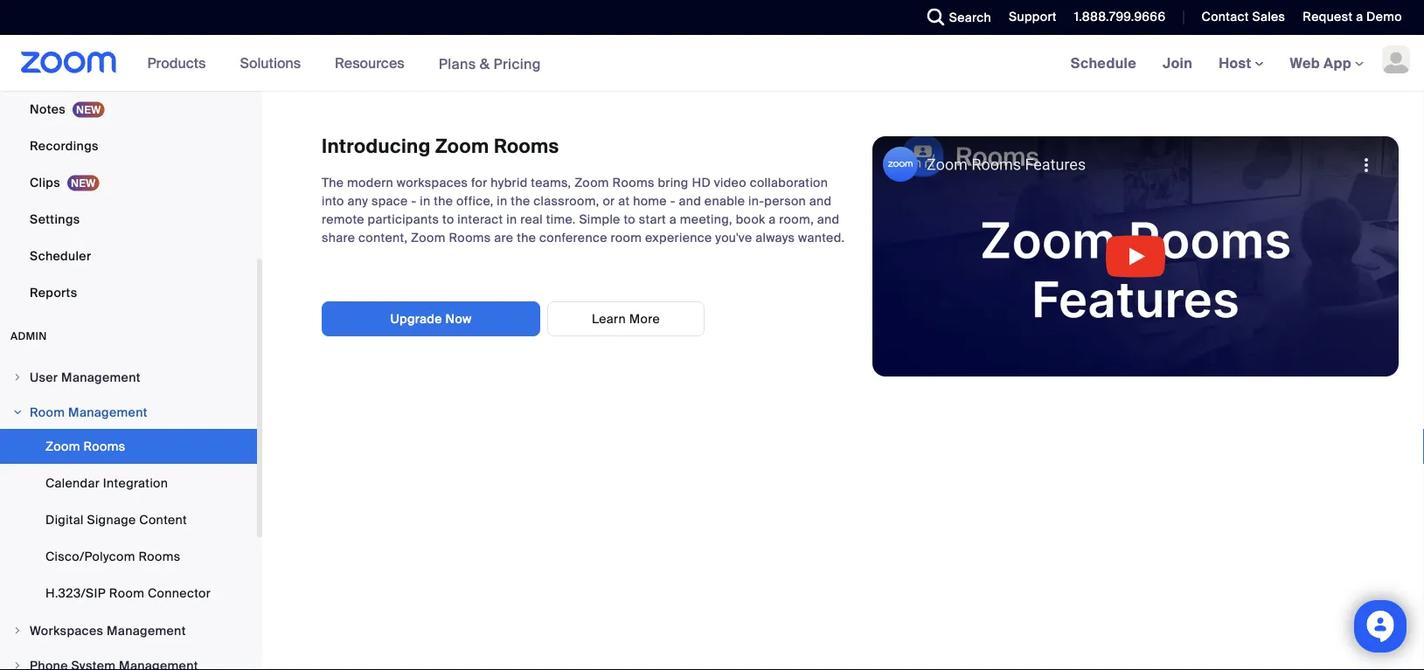Task type: locate. For each thing, give the bounding box(es) containing it.
conference
[[540, 230, 608, 246]]

zoom up calendar
[[45, 439, 80, 455]]

and up wanted.
[[818, 212, 840, 228]]

right image left workspaces
[[12, 626, 23, 637]]

2 horizontal spatial a
[[1357, 9, 1364, 25]]

search
[[950, 9, 992, 25]]

recordings
[[30, 138, 99, 154]]

rooms down interact
[[449, 230, 491, 246]]

personal menu menu
[[0, 0, 257, 312]]

0 vertical spatial room
[[30, 405, 65, 421]]

room
[[30, 405, 65, 421], [109, 586, 144, 602]]

workspaces management
[[30, 623, 186, 639]]

upgrade now link
[[322, 302, 541, 337]]

room down user
[[30, 405, 65, 421]]

rooms
[[494, 134, 559, 159], [613, 175, 655, 191], [449, 230, 491, 246], [83, 439, 126, 455], [139, 549, 181, 565]]

2 right image from the top
[[12, 626, 23, 637]]

modern
[[347, 175, 394, 191]]

banner
[[0, 35, 1425, 92]]

h.323/sip room connector link
[[0, 576, 257, 611]]

profile picture image
[[1383, 45, 1411, 73]]

meetings navigation
[[1058, 35, 1425, 92]]

1 horizontal spatial room
[[109, 586, 144, 602]]

menu item
[[0, 650, 257, 671]]

hybrid
[[491, 175, 528, 191]]

request
[[1303, 9, 1353, 25]]

collaboration
[[750, 175, 829, 191]]

management up the zoom rooms link
[[68, 405, 148, 421]]

right image for user management
[[12, 373, 23, 383]]

bring
[[658, 175, 689, 191]]

scheduler
[[30, 248, 91, 264]]

banner containing products
[[0, 35, 1425, 92]]

recordings link
[[0, 129, 257, 164]]

the up real
[[511, 193, 530, 209]]

1 right image from the top
[[12, 373, 23, 383]]

room
[[611, 230, 642, 246]]

right image
[[12, 408, 23, 418], [12, 661, 23, 671]]

learn more
[[592, 311, 660, 327]]

introducing
[[322, 134, 431, 159]]

user management
[[30, 370, 141, 386]]

now
[[446, 311, 472, 327]]

office,
[[457, 193, 494, 209]]

0 horizontal spatial room
[[30, 405, 65, 421]]

room down "cisco/polycom rooms" link
[[109, 586, 144, 602]]

search button
[[915, 0, 996, 35]]

2 - from the left
[[671, 193, 676, 209]]

1 vertical spatial right image
[[12, 626, 23, 637]]

a up always
[[769, 212, 776, 228]]

right image
[[12, 373, 23, 383], [12, 626, 23, 637]]

a up experience
[[670, 212, 677, 228]]

products
[[147, 54, 206, 72]]

schedule
[[1071, 54, 1137, 72]]

clips link
[[0, 165, 257, 200]]

right image left user
[[12, 373, 23, 383]]

management down h.323/sip room connector link
[[107, 623, 186, 639]]

1 vertical spatial room
[[109, 586, 144, 602]]

h.323/sip
[[45, 586, 106, 602]]

right image inside the user management menu item
[[12, 373, 23, 383]]

management for workspaces management
[[107, 623, 186, 639]]

connector
[[148, 586, 211, 602]]

room management menu
[[0, 429, 257, 613]]

integration
[[103, 475, 168, 492]]

0 horizontal spatial to
[[443, 212, 454, 228]]

to up room
[[624, 212, 636, 228]]

in
[[420, 193, 431, 209], [497, 193, 508, 209], [507, 212, 517, 228]]

1 horizontal spatial to
[[624, 212, 636, 228]]

management
[[61, 370, 141, 386], [68, 405, 148, 421], [107, 623, 186, 639]]

1 vertical spatial right image
[[12, 661, 23, 671]]

learn
[[592, 311, 626, 327]]

introducing zoom rooms
[[322, 134, 559, 159]]

2 right image from the top
[[12, 661, 23, 671]]

scheduler link
[[0, 239, 257, 274]]

are
[[494, 230, 514, 246]]

zoom logo image
[[21, 52, 117, 73]]

calendar integration link
[[0, 466, 257, 501]]

workspaces management menu item
[[0, 615, 257, 648]]

book
[[736, 212, 766, 228]]

0 vertical spatial management
[[61, 370, 141, 386]]

simple
[[579, 212, 621, 228]]

to left interact
[[443, 212, 454, 228]]

cisco/polycom rooms link
[[0, 540, 257, 575]]

- up participants
[[411, 193, 417, 209]]

in down workspaces
[[420, 193, 431, 209]]

calendar
[[45, 475, 100, 492]]

in left real
[[507, 212, 517, 228]]

and
[[679, 193, 702, 209], [810, 193, 832, 209], [818, 212, 840, 228]]

2 vertical spatial management
[[107, 623, 186, 639]]

zoom rooms link
[[0, 429, 257, 464]]

rooms up hybrid
[[494, 134, 559, 159]]

1 right image from the top
[[12, 408, 23, 418]]

0 horizontal spatial -
[[411, 193, 417, 209]]

to
[[443, 212, 454, 228], [624, 212, 636, 228]]

zoom
[[436, 134, 489, 159], [575, 175, 609, 191], [411, 230, 446, 246], [45, 439, 80, 455]]

0 vertical spatial right image
[[12, 373, 23, 383]]

1 vertical spatial management
[[68, 405, 148, 421]]

request a demo link
[[1290, 0, 1425, 35], [1303, 9, 1403, 25]]

join
[[1163, 54, 1193, 72]]

-
[[411, 193, 417, 209], [671, 193, 676, 209]]

- down bring
[[671, 193, 676, 209]]

1 - from the left
[[411, 193, 417, 209]]

1 horizontal spatial a
[[769, 212, 776, 228]]

person
[[765, 193, 807, 209]]

classroom,
[[534, 193, 600, 209]]

0 vertical spatial right image
[[12, 408, 23, 418]]

upgrade
[[390, 311, 442, 327]]

contact sales link
[[1189, 0, 1290, 35], [1202, 9, 1286, 25]]

right image inside workspaces management menu item
[[12, 626, 23, 637]]

a left demo
[[1357, 9, 1364, 25]]

zoom up or
[[575, 175, 609, 191]]

pricing
[[494, 54, 541, 73]]

the modern workspaces for hybrid teams, zoom rooms bring hd video collaboration into any space - in the office, in the classroom, or at home - and enable in-person and remote participants to interact in real time. simple to start a meeting, book a room, and share content, zoom rooms are the conference room experience you've always wanted.
[[322, 175, 845, 246]]

zoom down participants
[[411, 230, 446, 246]]

workspaces
[[30, 623, 103, 639]]

product information navigation
[[134, 35, 554, 92]]

1 horizontal spatial -
[[671, 193, 676, 209]]

h.323/sip room connector
[[45, 586, 211, 602]]

contact sales
[[1202, 9, 1286, 25]]

the
[[434, 193, 453, 209], [511, 193, 530, 209], [517, 230, 536, 246]]

rooms up calendar integration
[[83, 439, 126, 455]]

in-
[[749, 193, 765, 209]]

and up room,
[[810, 193, 832, 209]]

notes
[[30, 101, 66, 117]]

management up room management
[[61, 370, 141, 386]]

0 horizontal spatial a
[[670, 212, 677, 228]]

a
[[1357, 9, 1364, 25], [670, 212, 677, 228], [769, 212, 776, 228]]



Task type: vqa. For each thing, say whether or not it's contained in the screenshot.
the topmost Add
no



Task type: describe. For each thing, give the bounding box(es) containing it.
or
[[603, 193, 615, 209]]

management for user management
[[61, 370, 141, 386]]

user
[[30, 370, 58, 386]]

web app button
[[1291, 54, 1364, 72]]

signage
[[87, 512, 136, 528]]

start
[[639, 212, 667, 228]]

1.888.799.9666
[[1075, 9, 1166, 25]]

calendar integration
[[45, 475, 168, 492]]

time.
[[546, 212, 576, 228]]

zoom inside the zoom rooms link
[[45, 439, 80, 455]]

teams,
[[531, 175, 572, 191]]

at
[[619, 193, 630, 209]]

digital signage content
[[45, 512, 187, 528]]

into
[[322, 193, 344, 209]]

solutions button
[[240, 35, 309, 91]]

wanted.
[[799, 230, 845, 246]]

plans
[[439, 54, 476, 73]]

schedule link
[[1058, 35, 1150, 91]]

products button
[[147, 35, 214, 91]]

admin menu menu
[[0, 361, 257, 671]]

right image for workspaces management
[[12, 626, 23, 637]]

content,
[[359, 230, 408, 246]]

video
[[714, 175, 747, 191]]

&
[[480, 54, 490, 73]]

room inside menu item
[[30, 405, 65, 421]]

in down hybrid
[[497, 193, 508, 209]]

remote
[[322, 212, 365, 228]]

join link
[[1150, 35, 1206, 91]]

sales
[[1253, 9, 1286, 25]]

participants
[[368, 212, 439, 228]]

the down real
[[517, 230, 536, 246]]

admin
[[10, 330, 47, 343]]

host
[[1219, 54, 1256, 72]]

rooms up at
[[613, 175, 655, 191]]

learn more link
[[548, 302, 705, 337]]

real
[[521, 212, 543, 228]]

room management
[[30, 405, 148, 421]]

always
[[756, 230, 795, 246]]

the down workspaces
[[434, 193, 453, 209]]

host button
[[1219, 54, 1264, 72]]

notes link
[[0, 92, 257, 127]]

you've
[[716, 230, 753, 246]]

user management menu item
[[0, 361, 257, 394]]

settings
[[30, 211, 80, 227]]

cisco/polycom rooms
[[45, 549, 181, 565]]

app
[[1324, 54, 1352, 72]]

share
[[322, 230, 355, 246]]

cisco/polycom
[[45, 549, 135, 565]]

resources button
[[335, 35, 412, 91]]

menu item inside side navigation navigation
[[0, 650, 257, 671]]

resources
[[335, 54, 405, 72]]

rooms down content
[[139, 549, 181, 565]]

request a demo
[[1303, 9, 1403, 25]]

space
[[372, 193, 408, 209]]

side navigation navigation
[[0, 0, 262, 671]]

hd
[[692, 175, 711, 191]]

for
[[471, 175, 488, 191]]

solutions
[[240, 54, 301, 72]]

management for room management
[[68, 405, 148, 421]]

experience
[[645, 230, 712, 246]]

web app
[[1291, 54, 1352, 72]]

zoom rooms
[[45, 439, 126, 455]]

reports link
[[0, 276, 257, 310]]

more
[[629, 311, 660, 327]]

and down hd
[[679, 193, 702, 209]]

reports
[[30, 285, 77, 301]]

contact
[[1202, 9, 1250, 25]]

digital
[[45, 512, 84, 528]]

clips
[[30, 174, 60, 191]]

home
[[633, 193, 667, 209]]

demo
[[1367, 9, 1403, 25]]

enable
[[705, 193, 745, 209]]

any
[[348, 193, 368, 209]]

plans & pricing
[[439, 54, 541, 73]]

web
[[1291, 54, 1321, 72]]

upgrade now
[[390, 311, 472, 327]]

right image inside the room management menu item
[[12, 408, 23, 418]]

the
[[322, 175, 344, 191]]

2 to from the left
[[624, 212, 636, 228]]

1 to from the left
[[443, 212, 454, 228]]

content
[[139, 512, 187, 528]]

meeting,
[[680, 212, 733, 228]]

zoom up for
[[436, 134, 489, 159]]

settings link
[[0, 202, 257, 237]]

room management menu item
[[0, 396, 257, 429]]

digital signage content link
[[0, 503, 257, 538]]

interact
[[458, 212, 503, 228]]

room inside menu
[[109, 586, 144, 602]]



